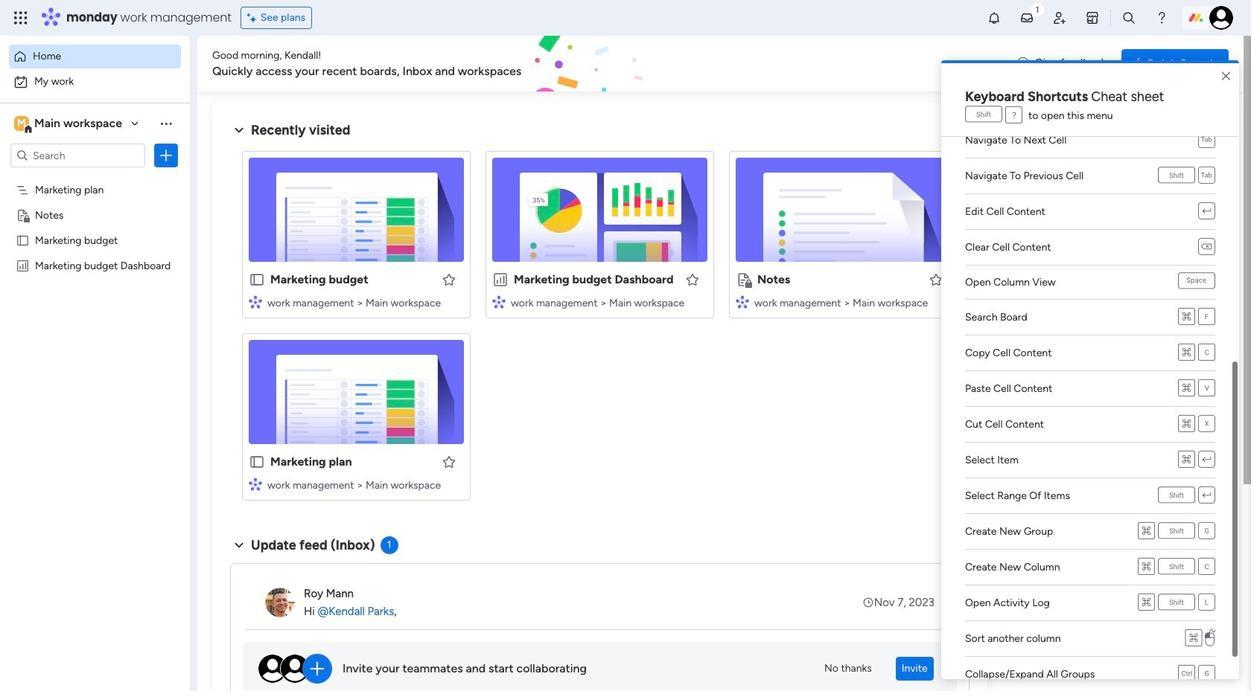 Task type: vqa. For each thing, say whether or not it's contained in the screenshot.
v2 left click icon
yes



Task type: locate. For each thing, give the bounding box(es) containing it.
1 v2 shortcuts enter image from the top
[[1198, 452, 1215, 469]]

1 vertical spatial v2 shortcuts g image
[[1198, 666, 1215, 684]]

v2 shortcuts command image
[[1178, 309, 1195, 326], [1178, 381, 1195, 398], [1178, 452, 1195, 469], [1185, 631, 1202, 648]]

v2 user feedback image
[[1017, 55, 1029, 72]]

0 vertical spatial v2 shortcuts enter image
[[1198, 452, 1215, 469]]

0 vertical spatial v2 shortcuts c image
[[1198, 345, 1215, 362]]

0 horizontal spatial public board image
[[16, 233, 30, 247]]

1 v2 shortcuts tab image from the top
[[1198, 132, 1215, 149]]

invite members image
[[1052, 10, 1067, 25]]

v2 bolt switch image
[[1133, 55, 1142, 72]]

v2 shortcuts command image
[[1178, 345, 1195, 362], [1178, 416, 1195, 433], [1138, 523, 1155, 541], [1138, 559, 1155, 576], [1138, 595, 1155, 612]]

1 v2 shortcuts c image from the top
[[1198, 345, 1215, 362]]

0 horizontal spatial public dashboard image
[[16, 258, 30, 273]]

add to favorites image for 'public dashboard' icon to the right
[[685, 272, 700, 287]]

list box
[[0, 174, 190, 479]]

monday marketplace image
[[1085, 10, 1100, 25]]

add to favorites image
[[442, 272, 456, 287], [685, 272, 700, 287], [442, 455, 456, 470]]

getting started element
[[1005, 356, 1229, 415]]

v2 shortcuts command image for v2 left click image
[[1185, 631, 1202, 648]]

private board image
[[736, 272, 752, 288]]

see plans image
[[247, 10, 260, 26]]

2 vertical spatial option
[[0, 176, 190, 179]]

kendall parks image
[[1209, 6, 1233, 30]]

v2 shortcuts command image for v2 shortcuts f icon on the top right of page
[[1178, 309, 1195, 326]]

v2 shortcuts enter image
[[1198, 452, 1215, 469], [1198, 488, 1215, 505]]

v2 shortcuts g image
[[1198, 523, 1215, 541], [1198, 666, 1215, 684]]

v2 shortcuts command image for 'v2 shortcuts l' image
[[1138, 595, 1155, 612]]

notifications image
[[987, 10, 1002, 25]]

0 vertical spatial public board image
[[16, 233, 30, 247]]

workspace options image
[[159, 116, 174, 131]]

1 horizontal spatial public board image
[[249, 272, 265, 288]]

public dashboard image
[[16, 258, 30, 273], [492, 272, 509, 288]]

v2 shortcuts l image
[[1198, 595, 1215, 612]]

public board image
[[16, 233, 30, 247], [249, 272, 265, 288]]

add to favorites image for public board image
[[442, 455, 456, 470]]

options image
[[159, 148, 174, 163]]

v2 shortcuts tab image
[[1198, 132, 1215, 149], [1198, 168, 1215, 185]]

v2 shortcuts v image
[[1198, 381, 1215, 398]]

select product image
[[13, 10, 28, 25]]

option
[[9, 45, 181, 69], [9, 70, 181, 94], [0, 176, 190, 179]]

v2 shortcuts c image
[[1198, 345, 1215, 362], [1198, 559, 1215, 576]]

close recently visited image
[[230, 121, 248, 139]]

private board image
[[16, 208, 30, 222]]

1 vertical spatial v2 shortcuts c image
[[1198, 559, 1215, 576]]

1 v2 shortcuts g image from the top
[[1198, 523, 1215, 541]]

v2 shortcuts c image up 'v2 shortcuts l' image
[[1198, 559, 1215, 576]]

v2 shortcuts x image
[[1198, 416, 1215, 433]]

0 vertical spatial v2 shortcuts g image
[[1198, 523, 1215, 541]]

1 image
[[1031, 1, 1044, 17]]

2 v2 shortcuts tab image from the top
[[1198, 168, 1215, 185]]

v2 shortcuts g image right v2 shortcuts ctrl image
[[1198, 666, 1215, 684]]

v2 shortcuts g image up 'v2 shortcuts l' image
[[1198, 523, 1215, 541]]

0 vertical spatial v2 shortcuts tab image
[[1198, 132, 1215, 149]]

v2 shortcuts c image up v2 shortcuts v image
[[1198, 345, 1215, 362]]

v2 shortcuts f image
[[1198, 309, 1215, 326]]

v2 shortcuts command image for 1st the v2 shortcuts g icon from the top of the page
[[1138, 523, 1155, 541]]

quick search results list box
[[230, 139, 970, 519]]

workspace image
[[14, 115, 29, 132]]

1 vertical spatial v2 shortcuts enter image
[[1198, 488, 1215, 505]]

1 vertical spatial v2 shortcuts tab image
[[1198, 168, 1215, 185]]



Task type: describe. For each thing, give the bounding box(es) containing it.
0 vertical spatial option
[[9, 45, 181, 69]]

Search in workspace field
[[31, 147, 124, 164]]

2 v2 shortcuts enter image from the top
[[1198, 488, 1215, 505]]

v2 shortcuts command image for first v2 shortcuts c icon from the bottom of the page
[[1138, 559, 1155, 576]]

search everything image
[[1121, 10, 1136, 25]]

workspace selection element
[[14, 115, 124, 134]]

add to favorites image
[[929, 272, 943, 287]]

roy mann image
[[265, 588, 295, 618]]

1 vertical spatial option
[[9, 70, 181, 94]]

v2 left click image
[[1205, 631, 1215, 648]]

1 vertical spatial public board image
[[249, 272, 265, 288]]

close update feed (inbox) image
[[230, 537, 248, 555]]

v2 shortcuts enter image
[[1198, 203, 1215, 220]]

help center element
[[1005, 427, 1229, 487]]

v2 shortcuts ctrl image
[[1178, 666, 1195, 684]]

v2 shortcuts question mark image
[[1005, 107, 1022, 124]]

2 v2 shortcuts g image from the top
[[1198, 666, 1215, 684]]

v2 shortcuts command image for v2 shortcuts v image
[[1178, 381, 1195, 398]]

public board image
[[249, 454, 265, 471]]

1 horizontal spatial public dashboard image
[[492, 272, 509, 288]]

templates image image
[[1019, 112, 1215, 215]]

2 v2 shortcuts c image from the top
[[1198, 559, 1215, 576]]

v2 shortcuts backspace image
[[1198, 239, 1215, 256]]

dapulse x slim image
[[1222, 69, 1230, 84]]

update feed image
[[1019, 10, 1034, 25]]

help image
[[1154, 10, 1169, 25]]

1 element
[[380, 537, 398, 555]]



